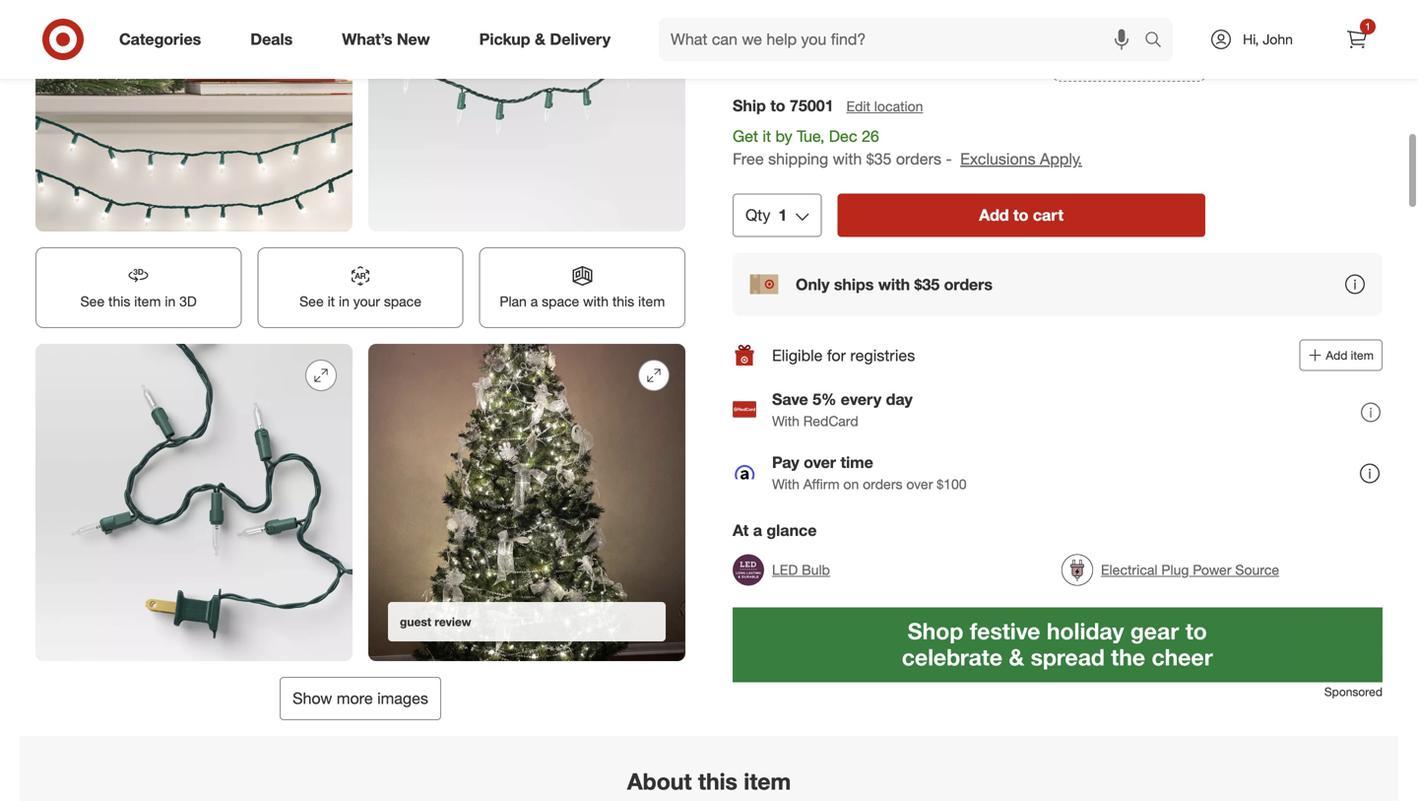 Task type: describe. For each thing, give the bounding box(es) containing it.
$35 inside button
[[915, 275, 940, 294]]

led bulb
[[773, 561, 831, 579]]

ships
[[834, 275, 874, 294]]

add to cart button
[[838, 194, 1206, 237]]

only ships with $35 orders
[[796, 275, 993, 294]]

on
[[844, 475, 860, 492]]

for
[[828, 346, 846, 365]]

every
[[841, 389, 882, 409]]

electrical
[[1102, 561, 1158, 579]]

1 in from the left
[[165, 293, 176, 310]]

plan a space with this item button
[[480, 248, 686, 328]]

it for get it by tue, dec 26 free shipping with $35 orders - exclusions apply.
[[763, 127, 772, 146]]

power
[[1194, 561, 1232, 579]]

plug
[[1162, 561, 1190, 579]]

with inside image gallery element
[[583, 293, 609, 310]]

pickup not available
[[747, 26, 815, 64]]

with inside get it by tue, dec 26 free shipping with $35 orders - exclusions apply.
[[833, 149, 862, 168]]

get it by tue, dec 26 free shipping with $35 orders - exclusions apply.
[[733, 127, 1083, 168]]

see this item in 3d button
[[35, 248, 242, 328]]

a for glance
[[754, 521, 763, 540]]

edit location
[[847, 98, 924, 115]]

add item
[[1327, 348, 1375, 363]]

shipping get it by tue, dec 26
[[1067, 25, 1177, 63]]

your
[[354, 293, 380, 310]]

show
[[293, 689, 332, 708]]

this for about
[[699, 767, 738, 795]]

search button
[[1136, 18, 1184, 65]]

2 in from the left
[[339, 293, 350, 310]]

sponsored
[[1325, 685, 1383, 699]]

affirm
[[804, 475, 840, 492]]

What can we help you find? suggestions appear below search field
[[659, 18, 1150, 61]]

hi,
[[1244, 31, 1260, 48]]

show more images
[[293, 689, 429, 708]]

pay
[[773, 453, 800, 472]]

led bulb button
[[733, 549, 831, 592]]

what's new
[[342, 30, 430, 49]]

eligible for registries
[[773, 346, 916, 365]]

glance
[[767, 521, 817, 540]]

with inside "pay over time with affirm on orders over $100"
[[773, 475, 800, 492]]

eligible
[[773, 346, 823, 365]]

26 inside get it by tue, dec 26 free shipping with $35 orders - exclusions apply.
[[862, 127, 880, 146]]

get inside shipping get it by tue, dec 26
[[1067, 48, 1086, 63]]

add to cart
[[980, 206, 1064, 225]]

location
[[875, 98, 924, 115]]

by inside get it by tue, dec 26 free shipping with $35 orders - exclusions apply.
[[776, 127, 793, 146]]

it inside shipping get it by tue, dec 26
[[1089, 48, 1095, 63]]

what's
[[342, 30, 393, 49]]

with inside the save 5% every day with redcard
[[773, 412, 800, 429]]

not inside button
[[907, 49, 926, 64]]

electrical plug power source
[[1102, 561, 1280, 579]]

dec inside shipping get it by tue, dec 26
[[1139, 48, 1160, 63]]

ship
[[733, 96, 766, 115]]

ship to 75001
[[733, 96, 834, 115]]

edit location button
[[846, 96, 925, 117]]

pickup & delivery
[[480, 30, 611, 49]]

john
[[1264, 31, 1294, 48]]

exclusions
[[961, 149, 1036, 168]]

only
[[796, 275, 830, 294]]

2 space from the left
[[542, 293, 580, 310]]

led
[[773, 561, 798, 579]]

more
[[337, 689, 373, 708]]

orders inside "pay over time with affirm on orders over $100"
[[863, 475, 903, 492]]

save
[[773, 389, 809, 409]]

about this item
[[628, 767, 791, 795]]

get inside get it by tue, dec 26 free shipping with $35 orders - exclusions apply.
[[733, 127, 759, 146]]

new
[[397, 30, 430, 49]]

cart
[[1033, 206, 1064, 225]]

qty
[[746, 206, 771, 225]]

search
[[1136, 32, 1184, 51]]

orders inside button
[[945, 275, 993, 294]]

2 horizontal spatial with
[[879, 275, 911, 294]]

only ships with $35 orders button
[[733, 253, 1383, 316]]

source
[[1236, 561, 1280, 579]]

save 5% every day with redcard
[[773, 389, 913, 429]]

by inside shipping get it by tue, dec 26
[[1099, 48, 1111, 63]]

free
[[733, 149, 764, 168]]

plan
[[500, 293, 527, 310]]

not available
[[907, 49, 975, 64]]

shipping
[[769, 149, 829, 168]]

show more images button
[[280, 677, 441, 720]]

this for see
[[108, 293, 130, 310]]

plan a space with this item
[[500, 293, 665, 310]]

images
[[377, 689, 429, 708]]

see this item in 3d
[[80, 293, 197, 310]]

pickup & delivery link
[[463, 18, 636, 61]]

guest review
[[400, 614, 472, 629]]



Task type: vqa. For each thing, say whether or not it's contained in the screenshot.
coupon within the $2 off Vicks child cough-cold relief MFR single-use coupon
no



Task type: locate. For each thing, give the bounding box(es) containing it.
add for add item
[[1327, 348, 1348, 363]]

item
[[134, 293, 161, 310], [639, 293, 665, 310], [1352, 348, 1375, 363], [744, 767, 791, 795]]

1
[[1366, 20, 1371, 33], [779, 206, 788, 225]]

1 vertical spatial by
[[776, 127, 793, 146]]

redcard
[[804, 412, 859, 429]]

0 vertical spatial tue,
[[1115, 48, 1136, 63]]

by up shipping at the right top of page
[[776, 127, 793, 146]]

tue, inside get it by tue, dec 26 free shipping with $35 orders - exclusions apply.
[[797, 127, 825, 146]]

0 horizontal spatial 26
[[862, 127, 880, 146]]

1 horizontal spatial get
[[1067, 48, 1086, 63]]

get
[[1067, 48, 1086, 63], [733, 127, 759, 146]]

bulb
[[802, 561, 831, 579]]

to inside button
[[1014, 206, 1029, 225]]

5%
[[813, 389, 837, 409]]

1 vertical spatial to
[[1014, 206, 1029, 225]]

2 horizontal spatial this
[[699, 767, 738, 795]]

pickup
[[747, 26, 798, 46], [480, 30, 531, 49]]

&
[[535, 30, 546, 49]]

2 see from the left
[[300, 293, 324, 310]]

0 vertical spatial to
[[771, 96, 786, 115]]

pickup for &
[[480, 30, 531, 49]]

categories link
[[102, 18, 226, 61]]

hi, john
[[1244, 31, 1294, 48]]

1 vertical spatial tue,
[[797, 127, 825, 146]]

1 vertical spatial 1
[[779, 206, 788, 225]]

1 not from the left
[[747, 49, 766, 64]]

by down "shipping"
[[1099, 48, 1111, 63]]

0 horizontal spatial $35
[[867, 149, 892, 168]]

1 horizontal spatial it
[[763, 127, 772, 146]]

1 horizontal spatial not
[[907, 49, 926, 64]]

it left 'your'
[[328, 293, 335, 310]]

see it in your space button
[[258, 248, 464, 328]]

1 vertical spatial get
[[733, 127, 759, 146]]

orders
[[897, 149, 942, 168], [945, 275, 993, 294], [863, 475, 903, 492]]

with
[[833, 149, 862, 168], [879, 275, 911, 294], [583, 293, 609, 310]]

$35 down edit location button
[[867, 149, 892, 168]]

over
[[804, 453, 837, 472], [907, 475, 934, 492]]

to left the cart at the top
[[1014, 206, 1029, 225]]

pay over time with affirm on orders over $100
[[773, 453, 967, 492]]

1 horizontal spatial this
[[613, 293, 635, 310]]

1 vertical spatial it
[[763, 127, 772, 146]]

0 horizontal spatial by
[[776, 127, 793, 146]]

it
[[1089, 48, 1095, 63], [763, 127, 772, 146], [328, 293, 335, 310]]

1 inside 1 link
[[1366, 20, 1371, 33]]

0 vertical spatial by
[[1099, 48, 1111, 63]]

1 vertical spatial $35
[[915, 275, 940, 294]]

0 vertical spatial get
[[1067, 48, 1086, 63]]

0 horizontal spatial dec
[[829, 127, 858, 146]]

in left 3d
[[165, 293, 176, 310]]

a right at
[[754, 521, 763, 540]]

$35 inside get it by tue, dec 26 free shipping with $35 orders - exclusions apply.
[[867, 149, 892, 168]]

1 horizontal spatial pickup
[[747, 26, 798, 46]]

space right 'your'
[[384, 293, 422, 310]]

0 vertical spatial over
[[804, 453, 837, 472]]

see for see this item in 3d
[[80, 293, 105, 310]]

0 vertical spatial a
[[531, 293, 538, 310]]

add item button
[[1300, 340, 1383, 371]]

deals link
[[234, 18, 318, 61]]

2 vertical spatial orders
[[863, 475, 903, 492]]

a inside button
[[531, 293, 538, 310]]

edit
[[847, 98, 871, 115]]

1 right john
[[1366, 20, 1371, 33]]

0 horizontal spatial see
[[80, 293, 105, 310]]

1 link
[[1336, 18, 1380, 61]]

available inside pickup not available
[[769, 49, 815, 64]]

by
[[1099, 48, 1111, 63], [776, 127, 793, 146]]

0 horizontal spatial over
[[804, 453, 837, 472]]

orders down add to cart button
[[945, 275, 993, 294]]

0 horizontal spatial not
[[747, 49, 766, 64]]

orders left -
[[897, 149, 942, 168]]

space
[[384, 293, 422, 310], [542, 293, 580, 310]]

with down pay
[[773, 475, 800, 492]]

exclusions apply. button
[[961, 148, 1083, 170]]

with right plan
[[583, 293, 609, 310]]

dec
[[1139, 48, 1160, 63], [829, 127, 858, 146]]

add inside button
[[980, 206, 1010, 225]]

1 horizontal spatial in
[[339, 293, 350, 310]]

1 horizontal spatial with
[[833, 149, 862, 168]]

0 horizontal spatial get
[[733, 127, 759, 146]]

get up free
[[733, 127, 759, 146]]

add
[[980, 206, 1010, 225], [1327, 348, 1348, 363]]

add for add to cart
[[980, 206, 1010, 225]]

0 vertical spatial 1
[[1366, 20, 1371, 33]]

1 horizontal spatial a
[[754, 521, 763, 540]]

1 vertical spatial over
[[907, 475, 934, 492]]

what's new link
[[325, 18, 455, 61]]

tue, up shipping at the right top of page
[[797, 127, 825, 146]]

qty 1
[[746, 206, 788, 225]]

0 vertical spatial with
[[773, 412, 800, 429]]

orders right on
[[863, 475, 903, 492]]

tue,
[[1115, 48, 1136, 63], [797, 127, 825, 146]]

orders inside get it by tue, dec 26 free shipping with $35 orders - exclusions apply.
[[897, 149, 942, 168]]

add inside button
[[1327, 348, 1348, 363]]

1 horizontal spatial 26
[[1163, 48, 1177, 63]]

$100
[[937, 475, 967, 492]]

0 horizontal spatial available
[[769, 49, 815, 64]]

it inside button
[[328, 293, 335, 310]]

with
[[773, 412, 800, 429], [773, 475, 800, 492]]

it up free
[[763, 127, 772, 146]]

0 vertical spatial dec
[[1139, 48, 1160, 63]]

delivery
[[550, 30, 611, 49]]

photo from guest review, 6 of 11 image
[[369, 344, 686, 661]]

registries
[[851, 346, 916, 365]]

0 horizontal spatial with
[[583, 293, 609, 310]]

guest
[[400, 614, 432, 629]]

1 horizontal spatial $35
[[915, 275, 940, 294]]

at
[[733, 521, 749, 540]]

100ct led smooth mini christmas string lights with green wire - wondershop™, 3 of 10 image
[[35, 0, 353, 232]]

pickup left &
[[480, 30, 531, 49]]

in left 'your'
[[339, 293, 350, 310]]

0 horizontal spatial in
[[165, 293, 176, 310]]

3d
[[179, 293, 197, 310]]

1 vertical spatial a
[[754, 521, 763, 540]]

with down 'save'
[[773, 412, 800, 429]]

0 horizontal spatial this
[[108, 293, 130, 310]]

a
[[531, 293, 538, 310], [754, 521, 763, 540]]

this
[[108, 293, 130, 310], [613, 293, 635, 310], [699, 767, 738, 795]]

1 horizontal spatial dec
[[1139, 48, 1160, 63]]

not up location
[[907, 49, 926, 64]]

over left $100
[[907, 475, 934, 492]]

75001
[[790, 96, 834, 115]]

see it in your space
[[300, 293, 422, 310]]

1 right qty
[[779, 206, 788, 225]]

to right ship
[[771, 96, 786, 115]]

0 vertical spatial 26
[[1163, 48, 1177, 63]]

1 vertical spatial orders
[[945, 275, 993, 294]]

day
[[886, 389, 913, 409]]

get down "shipping"
[[1067, 48, 1086, 63]]

apply.
[[1041, 149, 1083, 168]]

not inside pickup not available
[[747, 49, 766, 64]]

tue, inside shipping get it by tue, dec 26
[[1115, 48, 1136, 63]]

shipping
[[1067, 25, 1132, 45]]

1 horizontal spatial see
[[300, 293, 324, 310]]

1 horizontal spatial tue,
[[1115, 48, 1136, 63]]

pickup inside pickup not available
[[747, 26, 798, 46]]

pickup for not
[[747, 26, 798, 46]]

0 horizontal spatial space
[[384, 293, 422, 310]]

0 vertical spatial it
[[1089, 48, 1095, 63]]

about
[[628, 767, 692, 795]]

item inside button
[[1352, 348, 1375, 363]]

to
[[771, 96, 786, 115], [1014, 206, 1029, 225]]

a for space
[[531, 293, 538, 310]]

tue, down "shipping"
[[1115, 48, 1136, 63]]

available inside button
[[930, 49, 975, 64]]

$35
[[867, 149, 892, 168], [915, 275, 940, 294]]

100ct led smooth mini christmas string lights with green wire - wondershop™, 4 of 10 image
[[369, 0, 686, 232]]

0 vertical spatial $35
[[867, 149, 892, 168]]

1 horizontal spatial 1
[[1366, 20, 1371, 33]]

over up affirm
[[804, 453, 837, 472]]

it inside get it by tue, dec 26 free shipping with $35 orders - exclusions apply.
[[763, 127, 772, 146]]

0 horizontal spatial pickup
[[480, 30, 531, 49]]

2 available from the left
[[930, 49, 975, 64]]

1 vertical spatial with
[[773, 475, 800, 492]]

categories
[[119, 30, 201, 49]]

electrical plug power source button
[[1062, 549, 1280, 592]]

dec inside get it by tue, dec 26 free shipping with $35 orders - exclusions apply.
[[829, 127, 858, 146]]

26 inside shipping get it by tue, dec 26
[[1163, 48, 1177, 63]]

2 horizontal spatial it
[[1089, 48, 1095, 63]]

not up ship
[[747, 49, 766, 64]]

-
[[946, 149, 953, 168]]

0 horizontal spatial it
[[328, 293, 335, 310]]

1 vertical spatial add
[[1327, 348, 1348, 363]]

2 vertical spatial it
[[328, 293, 335, 310]]

see
[[80, 293, 105, 310], [300, 293, 324, 310]]

it down "shipping"
[[1089, 48, 1095, 63]]

0 horizontal spatial a
[[531, 293, 538, 310]]

2 with from the top
[[773, 475, 800, 492]]

in
[[165, 293, 176, 310], [339, 293, 350, 310]]

available
[[769, 49, 815, 64], [930, 49, 975, 64]]

26
[[1163, 48, 1177, 63], [862, 127, 880, 146]]

space right plan
[[542, 293, 580, 310]]

time
[[841, 453, 874, 472]]

1 horizontal spatial by
[[1099, 48, 1111, 63]]

with right ships
[[879, 275, 911, 294]]

0 vertical spatial orders
[[897, 149, 942, 168]]

see for see it in your space
[[300, 293, 324, 310]]

advertisement region
[[733, 608, 1383, 683]]

0 horizontal spatial tue,
[[797, 127, 825, 146]]

1 horizontal spatial over
[[907, 475, 934, 492]]

see left 'your'
[[300, 293, 324, 310]]

$35 right ships
[[915, 275, 940, 294]]

to for add
[[1014, 206, 1029, 225]]

with right shipping at the right top of page
[[833, 149, 862, 168]]

1 horizontal spatial to
[[1014, 206, 1029, 225]]

1 see from the left
[[80, 293, 105, 310]]

1 vertical spatial 26
[[862, 127, 880, 146]]

1 horizontal spatial space
[[542, 293, 580, 310]]

a right plan
[[531, 293, 538, 310]]

1 with from the top
[[773, 412, 800, 429]]

0 horizontal spatial 1
[[779, 206, 788, 225]]

not available button
[[893, 0, 1046, 79]]

pickup up ship to 75001
[[747, 26, 798, 46]]

1 vertical spatial dec
[[829, 127, 858, 146]]

at a glance
[[733, 521, 817, 540]]

see left 3d
[[80, 293, 105, 310]]

image gallery element
[[35, 0, 686, 720]]

100ct led smooth mini christmas string lights with green wire - wondershop™, 5 of 10 image
[[35, 344, 353, 661]]

1 horizontal spatial add
[[1327, 348, 1348, 363]]

0 vertical spatial add
[[980, 206, 1010, 225]]

it for see it in your space
[[328, 293, 335, 310]]

2 not from the left
[[907, 49, 926, 64]]

to for ship
[[771, 96, 786, 115]]

1 available from the left
[[769, 49, 815, 64]]

0 horizontal spatial add
[[980, 206, 1010, 225]]

1 horizontal spatial available
[[930, 49, 975, 64]]

0 horizontal spatial to
[[771, 96, 786, 115]]

1 space from the left
[[384, 293, 422, 310]]

review
[[435, 614, 472, 629]]

deals
[[251, 30, 293, 49]]



